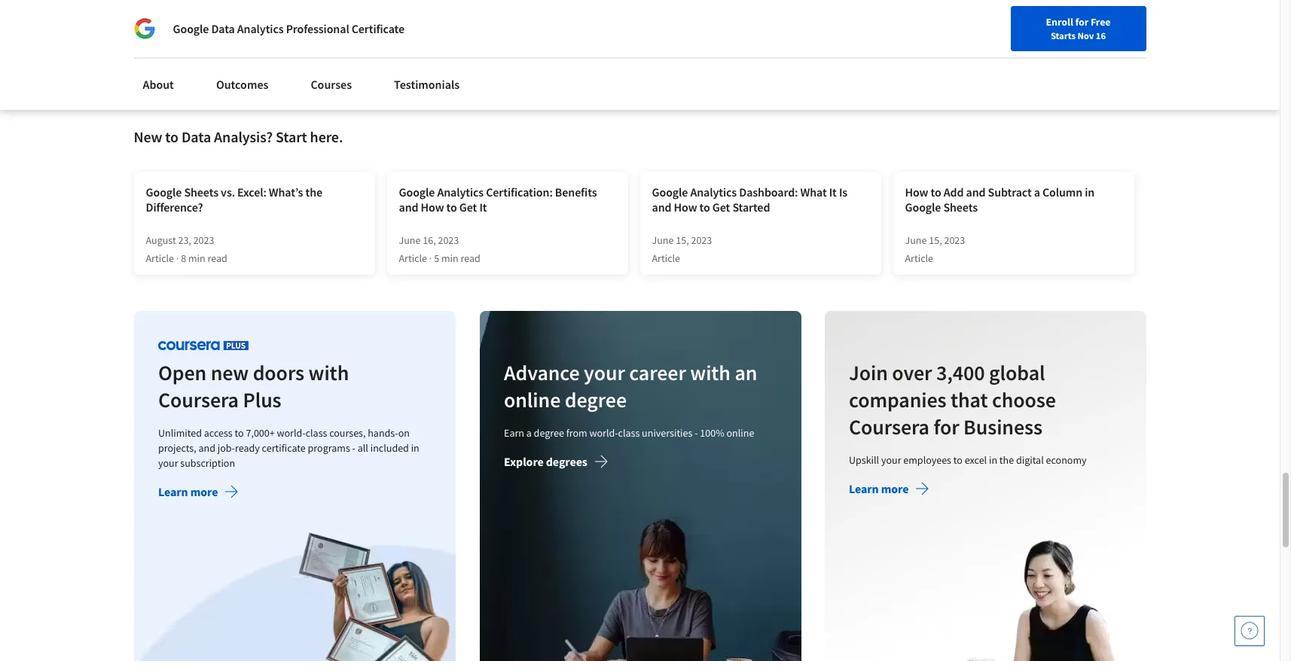 Task type: describe. For each thing, give the bounding box(es) containing it.
for businesses
[[125, 8, 199, 23]]

subscription
[[180, 457, 235, 471]]

find
[[862, 47, 882, 61]]

courses,
[[329, 427, 365, 440]]

here.
[[310, 128, 343, 146]]

google sheets vs. excel: what's the difference?
[[146, 185, 323, 215]]

find your new career
[[862, 47, 957, 61]]

100%
[[700, 427, 724, 440]]

your for upskill
[[882, 454, 902, 468]]

23,
[[178, 234, 191, 247]]

google for google analytics certification: benefits and how to get it
[[399, 185, 435, 200]]

career
[[629, 360, 686, 387]]

google for google analytics dashboard: what it is and how to get started
[[652, 185, 688, 200]]

start
[[276, 128, 307, 146]]

16
[[1096, 29, 1106, 41]]

professional
[[286, 21, 349, 36]]

employees
[[904, 454, 952, 468]]

· for difference?
[[176, 252, 179, 266]]

with for career
[[690, 360, 730, 387]]

join over 3,400 global companies that choose coursera for business
[[849, 360, 1056, 441]]

a inside how to add and subtract a column in google sheets
[[1035, 185, 1041, 200]]

coursera inside open new doors with coursera plus
[[158, 387, 239, 414]]

1 horizontal spatial learn more
[[849, 482, 909, 497]]

job-
[[217, 442, 235, 455]]

june 15, 2023 article for google
[[906, 234, 966, 266]]

programs
[[308, 442, 350, 455]]

june for google analytics certification: benefits and how to get it
[[399, 234, 421, 247]]

for inside enroll for free starts nov 16
[[1076, 15, 1089, 29]]

all
[[357, 442, 368, 455]]

economy
[[1046, 454, 1087, 468]]

0 vertical spatial new
[[906, 47, 926, 61]]

your inside unlimited access to 7,000+ world-class courses, hands-on projects, and job-ready certificate programs - all included in your subscription
[[158, 457, 178, 471]]

- inside unlimited access to 7,000+ world-class courses, hands-on projects, and job-ready certificate programs - all included in your subscription
[[352, 442, 355, 455]]

join
[[849, 360, 888, 387]]

7,000+
[[246, 427, 275, 440]]

in inside unlimited access to 7,000+ world-class courses, hands-on projects, and job-ready certificate programs - all included in your subscription
[[411, 442, 419, 455]]

ready
[[235, 442, 260, 455]]

june 15, 2023 article for to
[[652, 234, 712, 266]]

an
[[734, 360, 757, 387]]

testimonials link
[[385, 68, 469, 101]]

to inside how to add and subtract a column in google sheets
[[931, 185, 942, 200]]

choose
[[992, 387, 1056, 414]]

to inside unlimited access to 7,000+ world-class courses, hands-on projects, and job-ready certificate programs - all included in your subscription
[[234, 427, 244, 440]]

explore
[[504, 455, 543, 470]]

english button
[[964, 30, 1055, 79]]

how inside google analytics certification: benefits and how to get it
[[421, 200, 444, 215]]

min for to
[[442, 252, 459, 266]]

15, for google
[[929, 234, 943, 247]]

upskill
[[849, 454, 880, 468]]

degrees
[[546, 455, 587, 470]]

upskill your employees to excel in the digital economy
[[849, 454, 1087, 468]]

unlimited
[[158, 427, 202, 440]]

2023 for vs.
[[193, 234, 214, 247]]

and inside google analytics certification: benefits and how to get it
[[399, 200, 419, 215]]

5
[[434, 252, 439, 266]]

career
[[928, 47, 957, 61]]

sheets inside how to add and subtract a column in google sheets
[[944, 200, 978, 215]]

june for google analytics dashboard: what it is and how to get started
[[652, 234, 674, 247]]

article for google analytics certification: benefits and how to get it
[[399, 252, 427, 266]]

degree inside advance your career with an online degree
[[564, 387, 626, 414]]

courses link
[[302, 68, 361, 101]]

benefits
[[555, 185, 597, 200]]

explore degrees link
[[504, 455, 608, 473]]

certificate
[[352, 21, 405, 36]]

enroll
[[1046, 15, 1074, 29]]

nov
[[1078, 29, 1095, 41]]

add
[[944, 185, 964, 200]]

june 16, 2023 article · 5 min read
[[399, 234, 481, 266]]

subtract
[[989, 185, 1032, 200]]

explore degrees
[[504, 455, 587, 470]]

google analytics dashboard: what it is and how to get started
[[652, 185, 848, 215]]

1 horizontal spatial in
[[989, 454, 998, 468]]

business
[[964, 414, 1043, 441]]

unlimited access to 7,000+ world-class courses, hands-on projects, and job-ready certificate programs - all included in your subscription
[[158, 427, 419, 471]]

about
[[143, 77, 174, 92]]

excel:
[[237, 185, 267, 200]]

hands-
[[368, 427, 398, 440]]

about link
[[134, 68, 183, 101]]

learn for the right learn more link
[[849, 482, 879, 497]]

new
[[210, 360, 248, 387]]

1 vertical spatial data
[[182, 128, 211, 146]]

june for how to add and subtract a column in google sheets
[[906, 234, 927, 247]]

0 horizontal spatial more
[[190, 485, 218, 500]]

online inside advance your career with an online degree
[[504, 387, 560, 414]]

what's
[[269, 185, 303, 200]]

learn for the leftmost learn more link
[[158, 485, 188, 500]]

outcomes
[[216, 77, 269, 92]]

2023 for certification:
[[438, 234, 459, 247]]

earn
[[504, 427, 524, 440]]

read for difference?
[[208, 252, 227, 266]]

new to data analysis? start here.
[[134, 128, 343, 146]]

1 vertical spatial degree
[[533, 427, 564, 440]]

sheets inside google sheets vs. excel: what's the difference?
[[184, 185, 219, 200]]

your for find
[[884, 47, 904, 61]]

global
[[990, 360, 1046, 387]]

free
[[1091, 15, 1111, 29]]

class for courses,
[[305, 427, 327, 440]]

with for doors
[[308, 360, 349, 387]]

0 horizontal spatial new
[[134, 128, 162, 146]]

analytics for google analytics certification: benefits and how to get it
[[437, 185, 484, 200]]

find your new career link
[[855, 45, 964, 64]]

for link
[[319, 0, 418, 30]]

2023 for add
[[945, 234, 966, 247]]

analysis?
[[214, 128, 273, 146]]

article for google sheets vs. excel: what's the difference?
[[146, 252, 174, 266]]

open
[[158, 360, 206, 387]]

to inside 'google analytics dashboard: what it is and how to get started'
[[700, 200, 711, 215]]

get inside 'google analytics dashboard: what it is and how to get started'
[[713, 200, 731, 215]]

world- for 7,000+
[[277, 427, 305, 440]]

how inside 'google analytics dashboard: what it is and how to get started'
[[674, 200, 698, 215]]

google image
[[134, 18, 155, 39]]

is
[[840, 185, 848, 200]]

1 horizontal spatial -
[[694, 427, 698, 440]]

coursera inside join over 3,400 global companies that choose coursera for business
[[849, 414, 930, 441]]

in inside how to add and subtract a column in google sheets
[[1085, 185, 1095, 200]]

certification:
[[486, 185, 553, 200]]

1 horizontal spatial the
[[1000, 454, 1014, 468]]

on
[[398, 427, 410, 440]]

plus
[[243, 387, 281, 414]]

google analytics certification: benefits and how to get it
[[399, 185, 597, 215]]



Task type: vqa. For each thing, say whether or not it's contained in the screenshot.
1st Get from the right
yes



Task type: locate. For each thing, give the bounding box(es) containing it.
class up the "programs"
[[305, 427, 327, 440]]

for for for businesses
[[125, 8, 141, 23]]

learn more down the upskill
[[849, 482, 909, 497]]

article for google analytics dashboard: what it is and how to get started
[[652, 252, 681, 266]]

2 15, from the left
[[929, 234, 943, 247]]

august
[[146, 234, 176, 247]]

2 · from the left
[[429, 252, 432, 266]]

your right find
[[884, 47, 904, 61]]

world- inside unlimited access to 7,000+ world-class courses, hands-on projects, and job-ready certificate programs - all included in your subscription
[[277, 427, 305, 440]]

article
[[146, 252, 174, 266], [399, 252, 427, 266], [652, 252, 681, 266], [906, 252, 934, 266]]

1 15, from the left
[[676, 234, 689, 247]]

testimonials
[[394, 77, 460, 92]]

1 class from the left
[[305, 427, 327, 440]]

1 horizontal spatial june 15, 2023 article
[[906, 234, 966, 266]]

to left started
[[700, 200, 711, 215]]

0 horizontal spatial get
[[460, 200, 477, 215]]

companies
[[849, 387, 947, 414]]

in right column
[[1085, 185, 1095, 200]]

difference?
[[146, 200, 203, 215]]

analytics inside google analytics certification: benefits and how to get it
[[437, 185, 484, 200]]

analytics left the certification:
[[437, 185, 484, 200]]

0 horizontal spatial read
[[208, 252, 227, 266]]

to up june 16, 2023 article · 5 min read
[[447, 200, 457, 215]]

new left career
[[906, 47, 926, 61]]

universities
[[642, 427, 692, 440]]

0 vertical spatial online
[[504, 387, 560, 414]]

min inside august 23, 2023 article · 8 min read
[[188, 252, 205, 266]]

read inside august 23, 2023 article · 8 min read
[[208, 252, 227, 266]]

0 vertical spatial a
[[1035, 185, 1041, 200]]

0 horizontal spatial coursera
[[158, 387, 239, 414]]

read inside june 16, 2023 article · 5 min read
[[461, 252, 481, 266]]

learn down projects,
[[158, 485, 188, 500]]

2 for from the left
[[325, 8, 342, 23]]

how to add and subtract a column in google sheets
[[906, 185, 1095, 215]]

0 horizontal spatial learn more link
[[158, 485, 239, 503]]

google for google sheets vs. excel: what's the difference?
[[146, 185, 182, 200]]

2 article from the left
[[399, 252, 427, 266]]

class inside unlimited access to 7,000+ world-class courses, hands-on projects, and job-ready certificate programs - all included in your subscription
[[305, 427, 327, 440]]

article inside june 16, 2023 article · 5 min read
[[399, 252, 427, 266]]

class for universities
[[618, 427, 639, 440]]

degree up from on the left of the page
[[564, 387, 626, 414]]

2 min from the left
[[442, 252, 459, 266]]

15, for to
[[676, 234, 689, 247]]

· for to
[[429, 252, 432, 266]]

sheets left vs.
[[184, 185, 219, 200]]

0 horizontal spatial june
[[399, 234, 421, 247]]

min for difference?
[[188, 252, 205, 266]]

1 vertical spatial the
[[1000, 454, 1014, 468]]

2 with from the left
[[690, 360, 730, 387]]

for
[[1076, 15, 1089, 29], [934, 414, 960, 441]]

0 horizontal spatial class
[[305, 427, 327, 440]]

1 horizontal spatial a
[[1035, 185, 1041, 200]]

started
[[733, 200, 770, 215]]

and inside unlimited access to 7,000+ world-class courses, hands-on projects, and job-ready certificate programs - all included in your subscription
[[198, 442, 215, 455]]

1 horizontal spatial learn
[[849, 482, 879, 497]]

your right the upskill
[[882, 454, 902, 468]]

0 horizontal spatial with
[[308, 360, 349, 387]]

1 horizontal spatial for
[[325, 8, 342, 23]]

·
[[176, 252, 179, 266], [429, 252, 432, 266]]

0 horizontal spatial the
[[306, 185, 323, 200]]

with right doors
[[308, 360, 349, 387]]

0 horizontal spatial june 15, 2023 article
[[652, 234, 712, 266]]

min inside june 16, 2023 article · 5 min read
[[442, 252, 459, 266]]

projects,
[[158, 442, 196, 455]]

read right 5
[[461, 252, 481, 266]]

for left certificate
[[325, 8, 342, 23]]

2 read from the left
[[461, 252, 481, 266]]

google inside 'google analytics dashboard: what it is and how to get started'
[[652, 185, 688, 200]]

article inside august 23, 2023 article · 8 min read
[[146, 252, 174, 266]]

june inside june 16, 2023 article · 5 min read
[[399, 234, 421, 247]]

2 june from the left
[[652, 234, 674, 247]]

get left started
[[713, 200, 731, 215]]

3,400
[[937, 360, 985, 387]]

how inside how to add and subtract a column in google sheets
[[906, 185, 929, 200]]

businesses
[[144, 8, 199, 23]]

world- right from on the left of the page
[[589, 427, 618, 440]]

with inside advance your career with an online degree
[[690, 360, 730, 387]]

world- for from
[[589, 427, 618, 440]]

coursera
[[158, 387, 239, 414], [849, 414, 930, 441]]

online right 100% at the right
[[726, 427, 754, 440]]

analytics left 'dashboard:'
[[691, 185, 737, 200]]

2 world- from the left
[[589, 427, 618, 440]]

google
[[173, 21, 209, 36], [146, 185, 182, 200], [399, 185, 435, 200], [652, 185, 688, 200], [906, 200, 942, 215]]

learn more link down subscription
[[158, 485, 239, 503]]

help center image
[[1241, 623, 1259, 641]]

0 horizontal spatial -
[[352, 442, 355, 455]]

data left the analysis?
[[182, 128, 211, 146]]

coursera up the unlimited
[[158, 387, 239, 414]]

google data analytics professional certificate
[[173, 21, 405, 36]]

dashboard:
[[740, 185, 798, 200]]

starts
[[1051, 29, 1076, 41]]

online up earn on the bottom of the page
[[504, 387, 560, 414]]

column
[[1043, 185, 1083, 200]]

new down about link
[[134, 128, 162, 146]]

google inside google analytics certification: benefits and how to get it
[[399, 185, 435, 200]]

certificate
[[262, 442, 305, 455]]

in
[[1085, 185, 1095, 200], [411, 442, 419, 455], [989, 454, 998, 468]]

2 horizontal spatial analytics
[[691, 185, 737, 200]]

-
[[694, 427, 698, 440], [352, 442, 355, 455]]

analytics for google analytics dashboard: what it is and how to get started
[[691, 185, 737, 200]]

0 horizontal spatial online
[[504, 387, 560, 414]]

from
[[566, 427, 587, 440]]

with
[[308, 360, 349, 387], [690, 360, 730, 387]]

earn a degree from world-class universities - 100% online
[[504, 427, 754, 440]]

it left the is on the right of page
[[830, 185, 837, 200]]

1 horizontal spatial online
[[726, 427, 754, 440]]

4 article from the left
[[906, 252, 934, 266]]

0 vertical spatial -
[[694, 427, 698, 440]]

advance your career with an online degree
[[504, 360, 757, 414]]

your for advance
[[584, 360, 625, 387]]

more
[[881, 482, 909, 497], [190, 485, 218, 500]]

to left excel
[[954, 454, 963, 468]]

google for google data analytics professional certificate
[[173, 21, 209, 36]]

0 horizontal spatial 15,
[[676, 234, 689, 247]]

it inside 'google analytics dashboard: what it is and how to get started'
[[830, 185, 837, 200]]

1 horizontal spatial class
[[618, 427, 639, 440]]

0 vertical spatial the
[[306, 185, 323, 200]]

courses
[[311, 77, 352, 92]]

in right excel
[[989, 454, 998, 468]]

english
[[991, 47, 1028, 62]]

1 horizontal spatial for
[[1076, 15, 1089, 29]]

learn down the upskill
[[849, 482, 879, 497]]

0 horizontal spatial sheets
[[184, 185, 219, 200]]

0 horizontal spatial min
[[188, 252, 205, 266]]

2023
[[193, 234, 214, 247], [438, 234, 459, 247], [691, 234, 712, 247], [945, 234, 966, 247]]

0 vertical spatial data
[[211, 21, 235, 36]]

over
[[892, 360, 933, 387]]

· left 5
[[429, 252, 432, 266]]

1 horizontal spatial min
[[442, 252, 459, 266]]

get inside google analytics certification: benefits and how to get it
[[460, 200, 477, 215]]

online
[[504, 387, 560, 414], [726, 427, 754, 440]]

1 2023 from the left
[[193, 234, 214, 247]]

data
[[211, 21, 235, 36], [182, 128, 211, 146]]

1 vertical spatial a
[[526, 427, 531, 440]]

0 horizontal spatial for
[[125, 8, 141, 23]]

2 class from the left
[[618, 427, 639, 440]]

1 world- from the left
[[277, 427, 305, 440]]

and inside 'google analytics dashboard: what it is and how to get started'
[[652, 200, 672, 215]]

1 vertical spatial online
[[726, 427, 754, 440]]

2 horizontal spatial june
[[906, 234, 927, 247]]

1 vertical spatial for
[[934, 414, 960, 441]]

it
[[830, 185, 837, 200], [480, 200, 487, 215]]

for up employees
[[934, 414, 960, 441]]

read right 8
[[208, 252, 227, 266]]

2 get from the left
[[713, 200, 731, 215]]

1 horizontal spatial ·
[[429, 252, 432, 266]]

degree
[[564, 387, 626, 414], [533, 427, 564, 440]]

outcomes link
[[207, 68, 278, 101]]

0 horizontal spatial how
[[421, 200, 444, 215]]

1 read from the left
[[208, 252, 227, 266]]

world- up certificate
[[277, 427, 305, 440]]

and
[[967, 185, 986, 200], [399, 200, 419, 215], [652, 200, 672, 215], [198, 442, 215, 455]]

8
[[181, 252, 186, 266]]

your
[[884, 47, 904, 61], [584, 360, 625, 387], [882, 454, 902, 468], [158, 457, 178, 471]]

the left digital
[[1000, 454, 1014, 468]]

1 vertical spatial -
[[352, 442, 355, 455]]

analytics
[[237, 21, 284, 36], [437, 185, 484, 200], [691, 185, 737, 200]]

1 horizontal spatial more
[[881, 482, 909, 497]]

vs.
[[221, 185, 235, 200]]

· inside june 16, 2023 article · 5 min read
[[429, 252, 432, 266]]

1 horizontal spatial learn more link
[[849, 482, 930, 500]]

learn more link down the upskill
[[849, 482, 930, 500]]

digital
[[1017, 454, 1044, 468]]

2 horizontal spatial how
[[906, 185, 929, 200]]

1 horizontal spatial new
[[906, 47, 926, 61]]

16,
[[423, 234, 436, 247]]

how up 16, at the top left
[[421, 200, 444, 215]]

2023 down 'add' in the right top of the page
[[945, 234, 966, 247]]

how left started
[[674, 200, 698, 215]]

2023 inside june 16, 2023 article · 5 min read
[[438, 234, 459, 247]]

2 horizontal spatial in
[[1085, 185, 1095, 200]]

1 june from the left
[[399, 234, 421, 247]]

google inside how to add and subtract a column in google sheets
[[906, 200, 942, 215]]

a left column
[[1035, 185, 1041, 200]]

the right what's
[[306, 185, 323, 200]]

3 june from the left
[[906, 234, 927, 247]]

the inside google sheets vs. excel: what's the difference?
[[306, 185, 323, 200]]

1 horizontal spatial it
[[830, 185, 837, 200]]

1 horizontal spatial read
[[461, 252, 481, 266]]

that
[[951, 387, 988, 414]]

article for how to add and subtract a column in google sheets
[[906, 252, 934, 266]]

learn more
[[849, 482, 909, 497], [158, 485, 218, 500]]

slides element
[[161, 74, 1120, 89]]

for up nov
[[1076, 15, 1089, 29]]

1 article from the left
[[146, 252, 174, 266]]

1 for from the left
[[125, 8, 141, 23]]

1 · from the left
[[176, 252, 179, 266]]

1 min from the left
[[188, 252, 205, 266]]

to
[[165, 128, 179, 146], [931, 185, 942, 200], [447, 200, 457, 215], [700, 200, 711, 215], [234, 427, 244, 440], [954, 454, 963, 468]]

- left 100% at the right
[[694, 427, 698, 440]]

to left 'add' in the right top of the page
[[931, 185, 942, 200]]

min right 8
[[188, 252, 205, 266]]

2 2023 from the left
[[438, 234, 459, 247]]

advance
[[504, 360, 579, 387]]

more down subscription
[[190, 485, 218, 500]]

1 get from the left
[[460, 200, 477, 215]]

class
[[305, 427, 327, 440], [618, 427, 639, 440]]

15,
[[676, 234, 689, 247], [929, 234, 943, 247]]

to down about
[[165, 128, 179, 146]]

· left 8
[[176, 252, 179, 266]]

degree left from on the left of the page
[[533, 427, 564, 440]]

3 article from the left
[[652, 252, 681, 266]]

august 23, 2023 article · 8 min read
[[146, 234, 227, 266]]

more down employees
[[881, 482, 909, 497]]

june 15, 2023 article
[[652, 234, 712, 266], [906, 234, 966, 266]]

learn more link
[[849, 482, 930, 500], [158, 485, 239, 503]]

3 2023 from the left
[[691, 234, 712, 247]]

new
[[906, 47, 926, 61], [134, 128, 162, 146]]

2023 right 16, at the top left
[[438, 234, 459, 247]]

1 horizontal spatial june
[[652, 234, 674, 247]]

learn more down subscription
[[158, 485, 218, 500]]

1 horizontal spatial coursera
[[849, 414, 930, 441]]

your down projects,
[[158, 457, 178, 471]]

what
[[801, 185, 827, 200]]

2 june 15, 2023 article from the left
[[906, 234, 966, 266]]

for left "businesses" on the top of page
[[125, 8, 141, 23]]

min right 5
[[442, 252, 459, 266]]

to inside google analytics certification: benefits and how to get it
[[447, 200, 457, 215]]

sheets left subtract
[[944, 200, 978, 215]]

0 vertical spatial degree
[[564, 387, 626, 414]]

access
[[204, 427, 232, 440]]

to up ready on the left bottom
[[234, 427, 244, 440]]

excel
[[965, 454, 987, 468]]

and inside how to add and subtract a column in google sheets
[[967, 185, 986, 200]]

your inside advance your career with an online degree
[[584, 360, 625, 387]]

· inside august 23, 2023 article · 8 min read
[[176, 252, 179, 266]]

get
[[460, 200, 477, 215], [713, 200, 731, 215]]

for inside join over 3,400 global companies that choose coursera for business
[[934, 414, 960, 441]]

4 2023 from the left
[[945, 234, 966, 247]]

1 horizontal spatial sheets
[[944, 200, 978, 215]]

2023 down 'google analytics dashboard: what it is and how to get started'
[[691, 234, 712, 247]]

with inside open new doors with coursera plus
[[308, 360, 349, 387]]

None search field
[[215, 40, 577, 70]]

1 june 15, 2023 article from the left
[[652, 234, 712, 266]]

read for to
[[461, 252, 481, 266]]

data right "businesses" on the top of page
[[211, 21, 235, 36]]

read
[[208, 252, 227, 266], [461, 252, 481, 266]]

2023 inside august 23, 2023 article · 8 min read
[[193, 234, 214, 247]]

1 with from the left
[[308, 360, 349, 387]]

1 horizontal spatial how
[[674, 200, 698, 215]]

min
[[188, 252, 205, 266], [442, 252, 459, 266]]

0 horizontal spatial in
[[411, 442, 419, 455]]

class left 'universities'
[[618, 427, 639, 440]]

0 horizontal spatial learn
[[158, 485, 188, 500]]

get up june 16, 2023 article · 5 min read
[[460, 200, 477, 215]]

1 horizontal spatial get
[[713, 200, 731, 215]]

banner navigation
[[12, 0, 424, 41]]

0 horizontal spatial world-
[[277, 427, 305, 440]]

0 horizontal spatial for
[[934, 414, 960, 441]]

it up june 16, 2023 article · 5 min read
[[480, 200, 487, 215]]

a right earn on the bottom of the page
[[526, 427, 531, 440]]

0 horizontal spatial analytics
[[237, 21, 284, 36]]

1 vertical spatial new
[[134, 128, 162, 146]]

0 vertical spatial for
[[1076, 15, 1089, 29]]

how
[[906, 185, 929, 200], [421, 200, 444, 215], [674, 200, 698, 215]]

0 horizontal spatial learn more
[[158, 485, 218, 500]]

2023 for dashboard:
[[691, 234, 712, 247]]

1 horizontal spatial world-
[[589, 427, 618, 440]]

0 horizontal spatial a
[[526, 427, 531, 440]]

for for for
[[325, 8, 342, 23]]

open new doors with coursera plus
[[158, 360, 349, 414]]

how left 'add' in the right top of the page
[[906, 185, 929, 200]]

analytics left professional
[[237, 21, 284, 36]]

enroll for free starts nov 16
[[1046, 15, 1111, 41]]

in right included
[[411, 442, 419, 455]]

with left an on the bottom right of page
[[690, 360, 730, 387]]

1 horizontal spatial analytics
[[437, 185, 484, 200]]

1 horizontal spatial with
[[690, 360, 730, 387]]

show notifications image
[[1077, 49, 1095, 67]]

doors
[[253, 360, 304, 387]]

analytics inside 'google analytics dashboard: what it is and how to get started'
[[691, 185, 737, 200]]

your left career at the bottom of the page
[[584, 360, 625, 387]]

the
[[306, 185, 323, 200], [1000, 454, 1014, 468]]

coursera plus image
[[158, 341, 248, 351]]

1 horizontal spatial 15,
[[929, 234, 943, 247]]

0 horizontal spatial ·
[[176, 252, 179, 266]]

it inside google analytics certification: benefits and how to get it
[[480, 200, 487, 215]]

google inside google sheets vs. excel: what's the difference?
[[146, 185, 182, 200]]

coursera up the upskill
[[849, 414, 930, 441]]

- left all
[[352, 442, 355, 455]]

0 horizontal spatial it
[[480, 200, 487, 215]]

included
[[370, 442, 409, 455]]

2023 right 23,
[[193, 234, 214, 247]]



